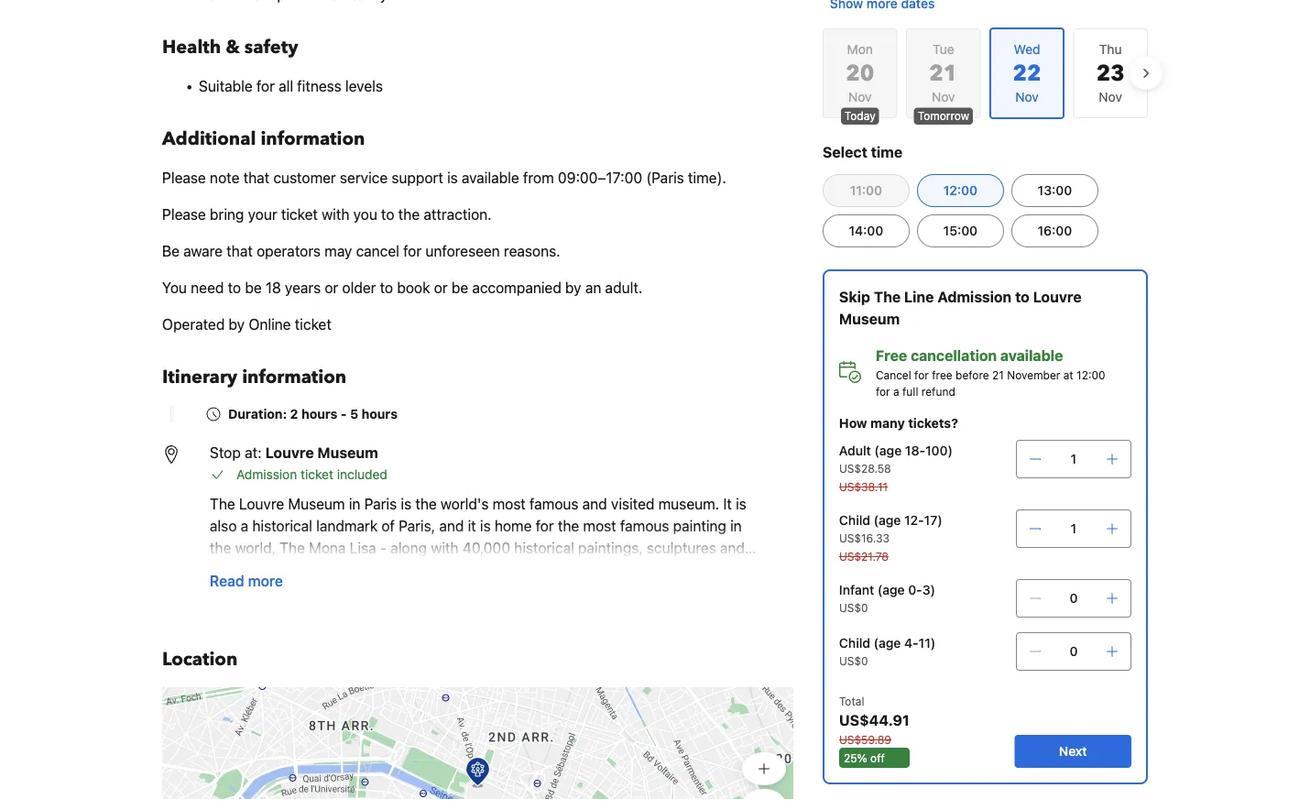 Task type: vqa. For each thing, say whether or not it's contained in the screenshot.
the top values
no



Task type: locate. For each thing, give the bounding box(es) containing it.
a
[[894, 385, 900, 398], [241, 517, 249, 535]]

ticket for your
[[281, 206, 318, 223]]

1 vertical spatial ticket
[[295, 316, 332, 333]]

free
[[932, 368, 953, 381]]

2 vertical spatial ticket
[[301, 467, 334, 482]]

- inside the louvre museum in paris is the world's most famous and visited museum. it is also a historical landmark of paris, and it is home for the most famous painting in the world, the mona lisa - along with 40,000 historical paintings, sculptures and objects. read more
[[380, 539, 387, 557]]

0 vertical spatial the
[[874, 288, 901, 306]]

1 vertical spatial 21
[[993, 368, 1004, 381]]

1 child from the top
[[840, 513, 871, 528]]

2 us$0 from the top
[[840, 654, 868, 667]]

child inside the child (age 4-11) us$0
[[840, 636, 871, 651]]

1 for child (age 12-17)
[[1071, 521, 1077, 536]]

hours right 2
[[302, 407, 338, 422]]

2 vertical spatial the
[[280, 539, 305, 557]]

to up november
[[1016, 288, 1030, 306]]

museum down skip
[[840, 310, 900, 328]]

museum down admission ticket included
[[288, 495, 345, 513]]

landmark
[[316, 517, 378, 535]]

1 horizontal spatial admission
[[938, 288, 1012, 306]]

information for itinerary information
[[242, 365, 347, 390]]

1 horizontal spatial nov
[[932, 89, 956, 104]]

(age inside infant (age 0-3) us$0
[[878, 582, 905, 598]]

attraction.
[[424, 206, 492, 223]]

0 horizontal spatial hours
[[302, 407, 338, 422]]

ticket down years
[[295, 316, 332, 333]]

please left note
[[162, 169, 206, 187]]

nov inside tue 21 nov tomorrow
[[932, 89, 956, 104]]

1 vertical spatial 12:00
[[1077, 368, 1106, 381]]

0 vertical spatial please
[[162, 169, 206, 187]]

1 horizontal spatial 21
[[993, 368, 1004, 381]]

2 vertical spatial and
[[720, 539, 745, 557]]

with down paris,
[[431, 539, 459, 557]]

the left line
[[874, 288, 901, 306]]

nov down 23
[[1099, 89, 1123, 104]]

to left book
[[380, 279, 393, 297]]

1 horizontal spatial hours
[[362, 407, 398, 422]]

0 vertical spatial most
[[493, 495, 526, 513]]

be left 18
[[245, 279, 262, 297]]

or left older
[[325, 279, 338, 297]]

(age inside the child (age 4-11) us$0
[[874, 636, 901, 651]]

in down it
[[731, 517, 742, 535]]

1 vertical spatial 1
[[1071, 521, 1077, 536]]

0 horizontal spatial -
[[341, 407, 347, 422]]

most up paintings,
[[583, 517, 617, 535]]

2 nov from the left
[[932, 89, 956, 104]]

12:00 right the at
[[1077, 368, 1106, 381]]

paris,
[[399, 517, 436, 535]]

(age inside adult (age 18-100) us$28.58
[[875, 443, 902, 458]]

stop
[[210, 444, 241, 462]]

0 vertical spatial 21
[[930, 58, 958, 88]]

2 1 from the top
[[1071, 521, 1077, 536]]

please bring your ticket with you to the attraction.
[[162, 206, 492, 223]]

most up home
[[493, 495, 526, 513]]

1
[[1071, 451, 1077, 467], [1071, 521, 1077, 536]]

12-
[[905, 513, 925, 528]]

in up landmark
[[349, 495, 361, 513]]

25%
[[844, 752, 868, 764]]

and
[[583, 495, 608, 513], [439, 517, 464, 535], [720, 539, 745, 557]]

be
[[245, 279, 262, 297], [452, 279, 468, 297]]

(age left 0-
[[878, 582, 905, 598]]

tomorrow
[[918, 110, 970, 122]]

us$44.91
[[840, 712, 910, 729]]

2 hours from the left
[[362, 407, 398, 422]]

2 vertical spatial louvre
[[239, 495, 284, 513]]

a inside the louvre museum in paris is the world's most famous and visited museum. it is also a historical landmark of paris, and it is home for the most famous painting in the world, the mona lisa - along with 40,000 historical paintings, sculptures and objects. read more
[[241, 517, 249, 535]]

1 horizontal spatial 12:00
[[1077, 368, 1106, 381]]

1 vertical spatial -
[[380, 539, 387, 557]]

1 horizontal spatial the
[[280, 539, 305, 557]]

(age for 18-
[[875, 443, 902, 458]]

the
[[398, 206, 420, 223], [415, 495, 437, 513], [558, 517, 580, 535], [210, 539, 231, 557]]

us$0 up total
[[840, 654, 868, 667]]

2 0 from the top
[[1070, 644, 1078, 659]]

the inside "skip the line admission to louvre museum"
[[874, 288, 901, 306]]

0 vertical spatial 0
[[1070, 591, 1078, 606]]

louvre up admission ticket included
[[266, 444, 314, 462]]

that right aware
[[227, 242, 253, 260]]

adult.
[[605, 279, 643, 297]]

that for note
[[243, 169, 270, 187]]

21 down tue
[[930, 58, 958, 88]]

1 vertical spatial us$0
[[840, 654, 868, 667]]

admission down at: on the left bottom
[[236, 467, 297, 482]]

and down painting
[[720, 539, 745, 557]]

(age for 0-
[[878, 582, 905, 598]]

1 vertical spatial admission
[[236, 467, 297, 482]]

0 vertical spatial museum
[[840, 310, 900, 328]]

total us$44.91 us$59.89 25% off
[[840, 695, 910, 764]]

historical
[[252, 517, 312, 535], [514, 539, 575, 557]]

that for aware
[[227, 242, 253, 260]]

museum up included in the left bottom of the page
[[318, 444, 378, 462]]

for inside the louvre museum in paris is the world's most famous and visited museum. it is also a historical landmark of paris, and it is home for the most famous painting in the world, the mona lisa - along with 40,000 historical paintings, sculptures and objects. read more
[[536, 517, 554, 535]]

1 vertical spatial historical
[[514, 539, 575, 557]]

louvre up world,
[[239, 495, 284, 513]]

admission
[[938, 288, 1012, 306], [236, 467, 297, 482]]

2 vertical spatial museum
[[288, 495, 345, 513]]

time).
[[688, 169, 727, 187]]

child for child (age 4-11)
[[840, 636, 871, 651]]

us$0
[[840, 601, 868, 614], [840, 654, 868, 667]]

book
[[397, 279, 430, 297]]

12:00 inside the free cancellation available cancel for free before 21 november at 12:00 for a full refund
[[1077, 368, 1106, 381]]

available left from at left top
[[462, 169, 519, 187]]

refund
[[922, 385, 956, 398]]

famous up home
[[530, 495, 579, 513]]

please up be
[[162, 206, 206, 223]]

0 horizontal spatial or
[[325, 279, 338, 297]]

thu
[[1100, 42, 1122, 57]]

0 horizontal spatial nov
[[849, 89, 872, 104]]

us$0 down infant
[[840, 601, 868, 614]]

0 vertical spatial in
[[349, 495, 361, 513]]

1 vertical spatial available
[[1001, 347, 1064, 364]]

need
[[191, 279, 224, 297]]

1 vertical spatial please
[[162, 206, 206, 223]]

please for please bring your ticket with you to the attraction.
[[162, 206, 206, 223]]

nov for 20
[[849, 89, 872, 104]]

duration:
[[228, 407, 287, 422]]

infant (age 0-3) us$0
[[840, 582, 936, 614]]

adult (age 18-100) us$28.58
[[840, 443, 953, 475]]

21 right "before"
[[993, 368, 1004, 381]]

older
[[342, 279, 376, 297]]

1 horizontal spatial be
[[452, 279, 468, 297]]

0 horizontal spatial a
[[241, 517, 249, 535]]

operated by online ticket
[[162, 316, 332, 333]]

duration: 2 hours - 5 hours
[[228, 407, 398, 422]]

2 horizontal spatial nov
[[1099, 89, 1123, 104]]

many
[[871, 416, 905, 431]]

21 inside tue 21 nov tomorrow
[[930, 58, 958, 88]]

1 horizontal spatial or
[[434, 279, 448, 297]]

with left you on the left of page
[[322, 206, 350, 223]]

child inside 'child (age 12-17) us$16.33'
[[840, 513, 871, 528]]

skip the line admission to louvre museum
[[840, 288, 1082, 328]]

how many tickets?
[[840, 416, 959, 431]]

information up 2
[[242, 365, 347, 390]]

by left online
[[229, 316, 245, 333]]

to inside "skip the line admission to louvre museum"
[[1016, 288, 1030, 306]]

0 horizontal spatial available
[[462, 169, 519, 187]]

and left visited
[[583, 495, 608, 513]]

nov
[[849, 89, 872, 104], [932, 89, 956, 104], [1099, 89, 1123, 104]]

1 horizontal spatial in
[[731, 517, 742, 535]]

you need to be 18 years or older to book or be accompanied by an adult.
[[162, 279, 643, 297]]

(age left 12-
[[874, 513, 901, 528]]

that right note
[[243, 169, 270, 187]]

2 horizontal spatial and
[[720, 539, 745, 557]]

a inside the free cancellation available cancel for free before 21 november at 12:00 for a full refund
[[894, 385, 900, 398]]

cancel
[[356, 242, 400, 260]]

1 please from the top
[[162, 169, 206, 187]]

please note that customer service support is available from 09:00–17:00 (paris time).
[[162, 169, 727, 187]]

- left 5
[[341, 407, 347, 422]]

1 horizontal spatial with
[[431, 539, 459, 557]]

us$0 inside the child (age 4-11) us$0
[[840, 654, 868, 667]]

0 vertical spatial louvre
[[1034, 288, 1082, 306]]

0 horizontal spatial with
[[322, 206, 350, 223]]

also
[[210, 517, 237, 535]]

us$0 inside infant (age 0-3) us$0
[[840, 601, 868, 614]]

0
[[1070, 591, 1078, 606], [1070, 644, 1078, 659]]

to right need
[[228, 279, 241, 297]]

0 vertical spatial famous
[[530, 495, 579, 513]]

2 please from the top
[[162, 206, 206, 223]]

100)
[[926, 443, 953, 458]]

0 horizontal spatial most
[[493, 495, 526, 513]]

0 horizontal spatial the
[[210, 495, 235, 513]]

ticket down stop at: louvre museum
[[301, 467, 334, 482]]

famous down visited
[[620, 517, 670, 535]]

1 horizontal spatial -
[[380, 539, 387, 557]]

1 vertical spatial by
[[229, 316, 245, 333]]

child up us$16.33
[[840, 513, 871, 528]]

child down infant
[[840, 636, 871, 651]]

you
[[162, 279, 187, 297]]

1 horizontal spatial most
[[583, 517, 617, 535]]

0 vertical spatial -
[[341, 407, 347, 422]]

1 vertical spatial and
[[439, 517, 464, 535]]

0 vertical spatial by
[[566, 279, 582, 297]]

0 vertical spatial 1
[[1071, 451, 1077, 467]]

0 horizontal spatial historical
[[252, 517, 312, 535]]

is
[[447, 169, 458, 187], [401, 495, 412, 513], [736, 495, 747, 513], [480, 517, 491, 535]]

region
[[808, 20, 1163, 126]]

louvre
[[1034, 288, 1082, 306], [266, 444, 314, 462], [239, 495, 284, 513]]

years
[[285, 279, 321, 297]]

available up november
[[1001, 347, 1064, 364]]

time
[[871, 143, 903, 161]]

1 vertical spatial information
[[242, 365, 347, 390]]

visited
[[611, 495, 655, 513]]

to
[[381, 206, 395, 223], [228, 279, 241, 297], [380, 279, 393, 297], [1016, 288, 1030, 306]]

museum inside the louvre museum in paris is the world's most famous and visited museum. it is also a historical landmark of paris, and it is home for the most famous painting in the world, the mona lisa - along with 40,000 historical paintings, sculptures and objects. read more
[[288, 495, 345, 513]]

0 horizontal spatial admission
[[236, 467, 297, 482]]

for right "cancel"
[[403, 242, 422, 260]]

1 vertical spatial with
[[431, 539, 459, 557]]

child for child (age 12-17)
[[840, 513, 871, 528]]

40,000
[[463, 539, 511, 557]]

&
[[226, 35, 240, 60]]

museum.
[[659, 495, 720, 513]]

additional information
[[162, 126, 365, 152]]

0 horizontal spatial 12:00
[[944, 183, 978, 198]]

nov up tomorrow on the right
[[932, 89, 956, 104]]

1 vertical spatial famous
[[620, 517, 670, 535]]

2 or from the left
[[434, 279, 448, 297]]

by left an
[[566, 279, 582, 297]]

historical up world,
[[252, 517, 312, 535]]

ticket right your
[[281, 206, 318, 223]]

information for additional information
[[261, 126, 365, 152]]

the up also
[[210, 495, 235, 513]]

hours
[[302, 407, 338, 422], [362, 407, 398, 422]]

additional
[[162, 126, 256, 152]]

a left full
[[894, 385, 900, 398]]

nov up today
[[849, 89, 872, 104]]

the up paintings,
[[558, 517, 580, 535]]

1 1 from the top
[[1071, 451, 1077, 467]]

levels
[[345, 77, 383, 95]]

please
[[162, 169, 206, 187], [162, 206, 206, 223]]

us$0 for child
[[840, 654, 868, 667]]

3 nov from the left
[[1099, 89, 1123, 104]]

painting
[[673, 517, 727, 535]]

12:00 up 15:00
[[944, 183, 978, 198]]

operated
[[162, 316, 225, 333]]

the left mona at the bottom of page
[[280, 539, 305, 557]]

0 vertical spatial with
[[322, 206, 350, 223]]

at
[[1064, 368, 1074, 381]]

a right also
[[241, 517, 249, 535]]

nov inside mon 20 nov today
[[849, 89, 872, 104]]

0 vertical spatial admission
[[938, 288, 1012, 306]]

1 us$0 from the top
[[840, 601, 868, 614]]

1 horizontal spatial a
[[894, 385, 900, 398]]

1 0 from the top
[[1070, 591, 1078, 606]]

1 vertical spatial most
[[583, 517, 617, 535]]

0 horizontal spatial 21
[[930, 58, 958, 88]]

(age left 4-
[[874, 636, 901, 651]]

in
[[349, 495, 361, 513], [731, 517, 742, 535]]

1 horizontal spatial available
[[1001, 347, 1064, 364]]

be down unforeseen
[[452, 279, 468, 297]]

aware
[[184, 242, 223, 260]]

1 vertical spatial that
[[227, 242, 253, 260]]

for right home
[[536, 517, 554, 535]]

hours right 5
[[362, 407, 398, 422]]

2 child from the top
[[840, 636, 871, 651]]

admission right line
[[938, 288, 1012, 306]]

0 vertical spatial that
[[243, 169, 270, 187]]

1 vertical spatial a
[[241, 517, 249, 535]]

free
[[876, 347, 908, 364]]

0 horizontal spatial and
[[439, 517, 464, 535]]

before
[[956, 368, 990, 381]]

(age left 18-
[[875, 443, 902, 458]]

0 vertical spatial us$0
[[840, 601, 868, 614]]

historical down home
[[514, 539, 575, 557]]

or right book
[[434, 279, 448, 297]]

0 vertical spatial ticket
[[281, 206, 318, 223]]

1 nov from the left
[[849, 89, 872, 104]]

or
[[325, 279, 338, 297], [434, 279, 448, 297]]

0 horizontal spatial be
[[245, 279, 262, 297]]

mona
[[309, 539, 346, 557]]

thu 23 nov
[[1097, 42, 1125, 104]]

1 horizontal spatial and
[[583, 495, 608, 513]]

that
[[243, 169, 270, 187], [227, 242, 253, 260]]

with inside the louvre museum in paris is the world's most famous and visited museum. it is also a historical landmark of paris, and it is home for the most famous painting in the world, the mona lisa - along with 40,000 historical paintings, sculptures and objects. read more
[[431, 539, 459, 557]]

1 vertical spatial child
[[840, 636, 871, 651]]

- right lisa
[[380, 539, 387, 557]]

lisa
[[350, 539, 376, 557]]

16:00
[[1038, 223, 1073, 238]]

1 vertical spatial 0
[[1070, 644, 1078, 659]]

suitable for all fitness levels
[[199, 77, 383, 95]]

louvre down 16:00
[[1034, 288, 1082, 306]]

0 vertical spatial information
[[261, 126, 365, 152]]

1 vertical spatial in
[[731, 517, 742, 535]]

0 vertical spatial a
[[894, 385, 900, 398]]

along
[[391, 539, 427, 557]]

0 vertical spatial child
[[840, 513, 871, 528]]

and left it
[[439, 517, 464, 535]]

2 horizontal spatial the
[[874, 288, 901, 306]]

you
[[353, 206, 377, 223]]

(age inside 'child (age 12-17) us$16.33'
[[874, 513, 901, 528]]

may
[[325, 242, 352, 260]]

ticket
[[281, 206, 318, 223], [295, 316, 332, 333], [301, 467, 334, 482]]

0 horizontal spatial famous
[[530, 495, 579, 513]]

health & safety
[[162, 35, 298, 60]]

0 vertical spatial available
[[462, 169, 519, 187]]

information up customer
[[261, 126, 365, 152]]

1 horizontal spatial historical
[[514, 539, 575, 557]]

0 vertical spatial 12:00
[[944, 183, 978, 198]]



Task type: describe. For each thing, give the bounding box(es) containing it.
23
[[1097, 58, 1125, 88]]

online
[[249, 316, 291, 333]]

full
[[903, 385, 919, 398]]

it
[[724, 495, 732, 513]]

please for please note that customer service support is available from 09:00–17:00 (paris time).
[[162, 169, 206, 187]]

line
[[905, 288, 934, 306]]

18
[[266, 279, 281, 297]]

support
[[392, 169, 444, 187]]

nov inside thu 23 nov
[[1099, 89, 1123, 104]]

tickets?
[[909, 416, 959, 431]]

reasons.
[[504, 242, 561, 260]]

0 horizontal spatial by
[[229, 316, 245, 333]]

location
[[162, 647, 238, 672]]

20
[[846, 58, 875, 88]]

from
[[523, 169, 554, 187]]

operators
[[257, 242, 321, 260]]

map region
[[0, 526, 912, 799]]

0 for infant (age 0-3)
[[1070, 591, 1078, 606]]

at:
[[245, 444, 262, 462]]

the louvre museum in paris is the world's most famous and visited museum. it is also a historical landmark of paris, and it is home for the most famous painting in the world, the mona lisa - along with 40,000 historical paintings, sculptures and objects. read more
[[210, 495, 747, 590]]

it
[[468, 517, 476, 535]]

(age for 4-
[[874, 636, 901, 651]]

be
[[162, 242, 180, 260]]

1 for adult (age 18-100)
[[1071, 451, 1077, 467]]

us$0 for infant
[[840, 601, 868, 614]]

fitness
[[297, 77, 342, 95]]

sculptures
[[647, 539, 717, 557]]

us$28.58
[[840, 462, 892, 475]]

free cancellation available cancel for free before 21 november at 12:00 for a full refund
[[876, 347, 1106, 398]]

us$59.89
[[840, 733, 892, 746]]

1 or from the left
[[325, 279, 338, 297]]

1 hours from the left
[[302, 407, 338, 422]]

note
[[210, 169, 240, 187]]

home
[[495, 517, 532, 535]]

0 for child (age 4-11)
[[1070, 644, 1078, 659]]

stop at: louvre museum
[[210, 444, 378, 462]]

child (age 12-17) us$16.33
[[840, 513, 943, 544]]

2
[[290, 407, 298, 422]]

world,
[[235, 539, 276, 557]]

accompanied
[[472, 279, 562, 297]]

mon 20 nov today
[[845, 42, 876, 122]]

suitable
[[199, 77, 253, 95]]

of
[[382, 517, 395, 535]]

safety
[[245, 35, 298, 60]]

1 vertical spatial louvre
[[266, 444, 314, 462]]

mon
[[848, 42, 873, 57]]

service
[[340, 169, 388, 187]]

read more button
[[199, 559, 294, 603]]

0-
[[909, 582, 923, 598]]

the down also
[[210, 539, 231, 557]]

ticket for online
[[295, 316, 332, 333]]

infant
[[840, 582, 875, 598]]

admission inside "skip the line admission to louvre museum"
[[938, 288, 1012, 306]]

cancel
[[876, 368, 912, 381]]

museum inside "skip the line admission to louvre museum"
[[840, 310, 900, 328]]

louvre inside the louvre museum in paris is the world's most famous and visited museum. it is also a historical landmark of paris, and it is home for the most famous painting in the world, the mona lisa - along with 40,000 historical paintings, sculptures and objects. read more
[[239, 495, 284, 513]]

4-
[[905, 636, 919, 651]]

the down support
[[398, 206, 420, 223]]

5
[[350, 407, 358, 422]]

itinerary
[[162, 365, 238, 390]]

nov for 21
[[932, 89, 956, 104]]

for down cancel
[[876, 385, 891, 398]]

0 horizontal spatial in
[[349, 495, 361, 513]]

unforeseen
[[426, 242, 500, 260]]

today
[[845, 110, 876, 122]]

objects.
[[210, 561, 263, 579]]

select time
[[823, 143, 903, 161]]

an
[[586, 279, 602, 297]]

available inside the free cancellation available cancel for free before 21 november at 12:00 for a full refund
[[1001, 347, 1064, 364]]

us$16.33
[[840, 532, 890, 544]]

for up full
[[915, 368, 929, 381]]

1 be from the left
[[245, 279, 262, 297]]

paris
[[365, 495, 397, 513]]

1 horizontal spatial famous
[[620, 517, 670, 535]]

14:00
[[849, 223, 884, 238]]

tue
[[933, 42, 955, 57]]

customer
[[273, 169, 336, 187]]

all
[[279, 77, 293, 95]]

included
[[337, 467, 388, 482]]

skip
[[840, 288, 871, 306]]

off
[[871, 752, 885, 764]]

(paris
[[647, 169, 684, 187]]

to right you on the left of page
[[381, 206, 395, 223]]

louvre inside "skip the line admission to louvre museum"
[[1034, 288, 1082, 306]]

us$38.11
[[840, 480, 888, 493]]

region containing 20
[[808, 20, 1163, 126]]

21 inside the free cancellation available cancel for free before 21 november at 12:00 for a full refund
[[993, 368, 1004, 381]]

paintings,
[[578, 539, 643, 557]]

for left all
[[256, 77, 275, 95]]

health
[[162, 35, 221, 60]]

13:00
[[1038, 183, 1073, 198]]

1 vertical spatial museum
[[318, 444, 378, 462]]

(age for 12-
[[874, 513, 901, 528]]

itinerary information
[[162, 365, 347, 390]]

world's
[[441, 495, 489, 513]]

11)
[[919, 636, 936, 651]]

2 be from the left
[[452, 279, 468, 297]]

0 vertical spatial historical
[[252, 517, 312, 535]]

the up paris,
[[415, 495, 437, 513]]

1 horizontal spatial by
[[566, 279, 582, 297]]

more
[[248, 572, 283, 590]]

3)
[[923, 582, 936, 598]]

0 vertical spatial and
[[583, 495, 608, 513]]

1 vertical spatial the
[[210, 495, 235, 513]]

17)
[[925, 513, 943, 528]]

child (age 4-11) us$0
[[840, 636, 936, 667]]



